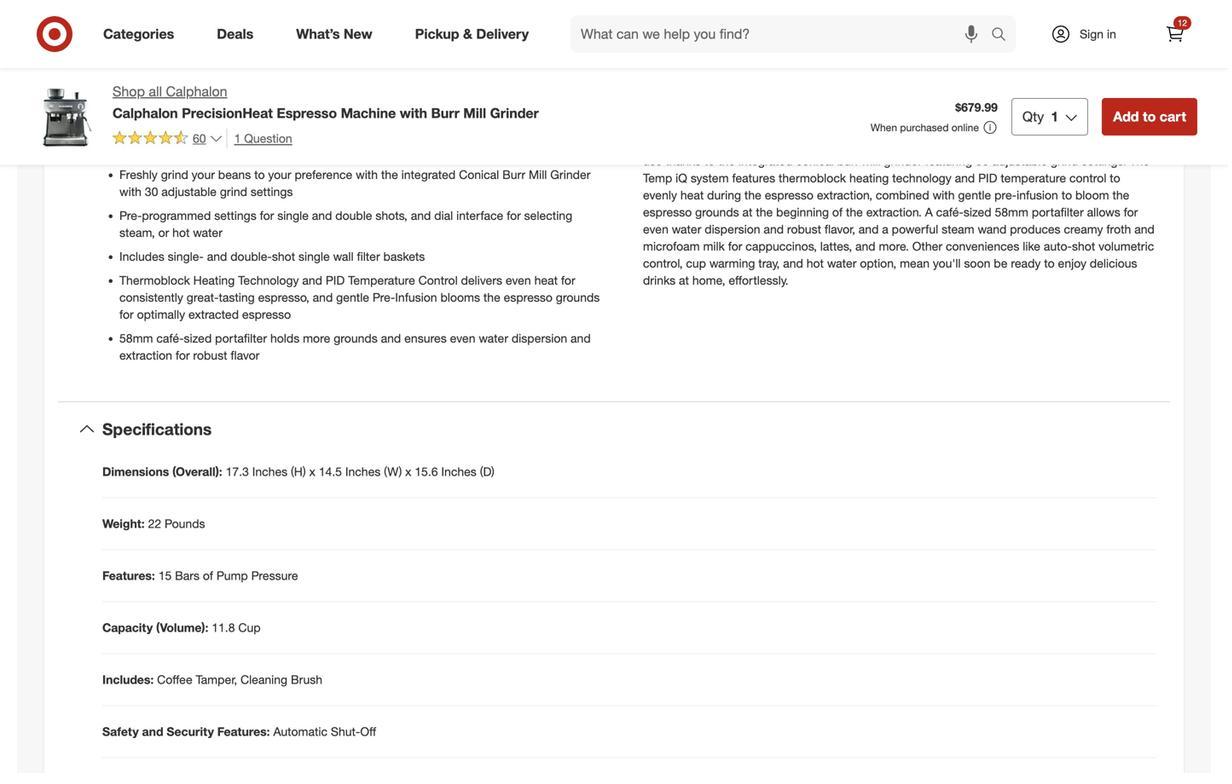 Task type: vqa. For each thing, say whether or not it's contained in the screenshot.


Task type: describe. For each thing, give the bounding box(es) containing it.
1 horizontal spatial temp
[[1115, 119, 1144, 134]]

delivery
[[476, 26, 529, 42]]

weight: 22 pounds
[[102, 517, 205, 532]]

hot inside "experience great-tasting espresso for cappuccinos, lattes, and more with the calphalon temp iq and espresso machine with grinder and steam wand. you'll get fresh espresso with every use thanks to the integrated conical burr mill grinder featuring 30 adjustable grind settings. the temp iq system features thermoblock heating technology and pid temperature control to evenly heat during the espresso extraction, combined with gentle pre-infusion to bloom the espresso grounds at the beginning of the extraction. a café-sized 58mm portafilter allows for even water dispersion and robust flavor, and a powerful steam wand produces creamy froth and microfoam milk for cappuccinos, lattes, and more. other conveniences like auto-shot volumetric control, cup warming tray, and hot water option, mean you'll soon be ready to enjoy delicious drinks at home, effortlessly."
[[807, 256, 824, 271]]

espresso down evenly
[[643, 205, 692, 220]]

grind inside "experience great-tasting espresso for cappuccinos, lattes, and more with the calphalon temp iq and espresso machine with grinder and steam wand. you'll get fresh espresso with every use thanks to the integrated conical burr mill grinder featuring 30 adjustable grind settings. the temp iq system features thermoblock heating technology and pid temperature control to evenly heat during the espresso extraction, combined with gentle pre-infusion to bloom the espresso grounds at the beginning of the extraction. a café-sized 58mm portafilter allows for even water dispersion and robust flavor, and a powerful steam wand produces creamy froth and microfoam milk for cappuccinos, lattes, and more. other conveniences like auto-shot volumetric control, cup warming tray, and hot water option, mean you'll soon be ready to enjoy delicious drinks at home, effortlessly."
[[1051, 153, 1079, 168]]

holds
[[270, 331, 300, 346]]

to inside freshly grind your beans to your preference with the integrated conical burr mill grinder with 30 adjustable grind settings
[[254, 167, 265, 182]]

during
[[707, 188, 741, 202]]

for up burr
[[831, 119, 845, 134]]

mill inside freshly grind your beans to your preference with the integrated conical burr mill grinder with 30 adjustable grind settings
[[529, 167, 547, 182]]

to down settings.
[[1110, 170, 1121, 185]]

freshly
[[119, 167, 158, 182]]

(w)
[[384, 465, 402, 480]]

beans
[[218, 167, 251, 182]]

portafilter inside 58mm café-sized portafilter holds more grounds and ensures even water dispersion and extraction for robust flavor
[[215, 331, 267, 346]]

highlights
[[102, 95, 168, 111]]

calphalon inside "experience great-tasting espresso for cappuccinos, lattes, and more with the calphalon temp iq and espresso machine with grinder and steam wand. you'll get fresh espresso with every use thanks to the integrated conical burr mill grinder featuring 30 adjustable grind settings. the temp iq system features thermoblock heating technology and pid temperature control to evenly heat during the espresso extraction, combined with gentle pre-infusion to bloom the espresso grounds at the beginning of the extraction. a café-sized 58mm portafilter allows for even water dispersion and robust flavor, and a powerful steam wand produces creamy froth and microfoam milk for cappuccinos, lattes, and more. other conveniences like auto-shot volumetric control, cup warming tray, and hot water option, mean you'll soon be ready to enjoy delicious drinks at home, effortlessly."
[[1058, 119, 1112, 134]]

a inside 15-bar italian pump delivers the right amount of pressure for maximum flavor extraction and produces a beautiful layer of crema for your espresso
[[197, 143, 203, 158]]

deals link
[[202, 15, 275, 53]]

1 horizontal spatial grind
[[220, 184, 247, 199]]

steam
[[942, 222, 975, 237]]

machine inside 'shop all calphalon calphalon precisionheat espresso machine with burr mill grinder'
[[341, 105, 396, 121]]

add to cart
[[1114, 108, 1187, 125]]

includes
[[119, 249, 164, 264]]

with down 15-bar italian pump delivers the right amount of pressure for maximum flavor extraction and produces a beautiful layer of crema for your espresso
[[356, 167, 378, 182]]

in
[[1107, 26, 1117, 41]]

auto-
[[1044, 239, 1072, 254]]

1 horizontal spatial 1
[[1051, 108, 1059, 125]]

consistently
[[119, 290, 183, 305]]

1 inches from the left
[[252, 465, 288, 480]]

1 vertical spatial features:
[[217, 725, 270, 740]]

portafilter inside "experience great-tasting espresso for cappuccinos, lattes, and more with the calphalon temp iq and espresso machine with grinder and steam wand. you'll get fresh espresso with every use thanks to the integrated conical burr mill grinder featuring 30 adjustable grind settings. the temp iq system features thermoblock heating technology and pid temperature control to evenly heat during the espresso extraction, combined with gentle pre-infusion to bloom the espresso grounds at the beginning of the extraction. a café-sized 58mm portafilter allows for even water dispersion and robust flavor, and a powerful steam wand produces creamy froth and microfoam milk for cappuccinos, lattes, and more. other conveniences like auto-shot volumetric control, cup warming tray, and hot water option, mean you'll soon be ready to enjoy delicious drinks at home, effortlessly."
[[1032, 205, 1084, 220]]

flavor inside 15-bar italian pump delivers the right amount of pressure for maximum flavor extraction and produces a beautiful layer of crema for your espresso
[[502, 126, 531, 141]]

60
[[193, 131, 206, 146]]

the inside the "thermoblock heating technology and pid temperature control delivers even heat for consistently great-tasting espresso, and gentle pre-infusion blooms the espresso grounds for optimally extracted espresso"
[[484, 290, 501, 305]]

espresso,
[[258, 290, 310, 305]]

for right the "pressure"
[[429, 126, 443, 141]]

integrated inside freshly grind your beans to your preference with the integrated conical burr mill grinder with 30 adjustable grind settings
[[402, 167, 456, 182]]

cup
[[238, 621, 261, 636]]

interface
[[457, 208, 504, 223]]

58mm café-sized portafilter holds more grounds and ensures even water dispersion and extraction for robust flavor
[[119, 331, 591, 363]]

what's
[[296, 26, 340, 42]]

shop
[[113, 83, 145, 100]]

details
[[102, 50, 156, 70]]

adjustable inside freshly grind your beans to your preference with the integrated conical burr mill grinder with 30 adjustable grind settings
[[161, 184, 217, 199]]

sized inside 58mm café-sized portafilter holds more grounds and ensures even water dispersion and extraction for robust flavor
[[184, 331, 212, 346]]

double-
[[231, 249, 272, 264]]

pickup & delivery link
[[401, 15, 550, 53]]

cleaning
[[241, 673, 288, 688]]

experience great-tasting espresso for cappuccinos, lattes, and more with the calphalon temp iq and espresso machine with grinder and steam wand. you'll get fresh espresso with every use thanks to the integrated conical burr mill grinder featuring 30 adjustable grind settings. the temp iq system features thermoblock heating technology and pid temperature control to evenly heat during the espresso extraction, combined with gentle pre-infusion to bloom the espresso grounds at the beginning of the extraction. a café-sized 58mm portafilter allows for even water dispersion and robust flavor, and a powerful steam wand produces creamy froth and microfoam milk for cappuccinos, lattes, and more. other conveniences like auto-shot volumetric control, cup warming tray, and hot water option, mean you'll soon be ready to enjoy delicious drinks at home, effortlessly.
[[643, 119, 1155, 288]]

includes single- and double-shot single wall filter baskets
[[119, 249, 425, 264]]

water down the flavor,
[[827, 256, 857, 271]]

22
[[148, 517, 161, 532]]

sized inside "experience great-tasting espresso for cappuccinos, lattes, and more with the calphalon temp iq and espresso machine with grinder and steam wand. you'll get fresh espresso with every use thanks to the integrated conical burr mill grinder featuring 30 adjustable grind settings. the temp iq system features thermoblock heating technology and pid temperature control to evenly heat during the espresso extraction, combined with gentle pre-infusion to bloom the espresso grounds at the beginning of the extraction. a café-sized 58mm portafilter allows for even water dispersion and robust flavor, and a powerful steam wand produces creamy froth and microfoam milk for cappuccinos, lattes, and more. other conveniences like auto-shot volumetric control, cup warming tray, and hot water option, mean you'll soon be ready to enjoy delicious drinks at home, effortlessly."
[[964, 205, 992, 220]]

blooms
[[441, 290, 480, 305]]

1 inside "link"
[[234, 131, 241, 146]]

microfoam
[[643, 239, 700, 254]]

home,
[[693, 273, 726, 288]]

(h)
[[291, 465, 306, 480]]

extracted
[[189, 307, 239, 322]]

30 inside "experience great-tasting espresso for cappuccinos, lattes, and more with the calphalon temp iq and espresso machine with grinder and steam wand. you'll get fresh espresso with every use thanks to the integrated conical burr mill grinder featuring 30 adjustable grind settings. the temp iq system features thermoblock heating technology and pid temperature control to evenly heat during the espresso extraction, combined with gentle pre-infusion to bloom the espresso grounds at the beginning of the extraction. a café-sized 58mm portafilter allows for even water dispersion and robust flavor, and a powerful steam wand produces creamy froth and microfoam milk for cappuccinos, lattes, and more. other conveniences like auto-shot volumetric control, cup warming tray, and hot water option, mean you'll soon be ready to enjoy delicious drinks at home, effortlessly."
[[976, 153, 989, 168]]

and inside 15-bar italian pump delivers the right amount of pressure for maximum flavor extraction and produces a beautiful layer of crema for your espresso
[[119, 143, 140, 158]]

ensures
[[404, 331, 447, 346]]

grounds inside 58mm café-sized portafilter holds more grounds and ensures even water dispersion and extraction for robust flavor
[[334, 331, 378, 346]]

espresso inside "experience great-tasting espresso for cappuccinos, lattes, and more with the calphalon temp iq and espresso machine with grinder and steam wand. you'll get fresh espresso with every use thanks to the integrated conical burr mill grinder featuring 30 adjustable grind settings. the temp iq system features thermoblock heating technology and pid temperature control to evenly heat during the espresso extraction, combined with gentle pre-infusion to bloom the espresso grounds at the beginning of the extraction. a café-sized 58mm portafilter allows for even water dispersion and robust flavor, and a powerful steam wand produces creamy froth and microfoam milk for cappuccinos, lattes, and more. other conveniences like auto-shot volumetric control, cup warming tray, and hot water option, mean you'll soon be ready to enjoy delicious drinks at home, effortlessly."
[[682, 136, 731, 151]]

integrated inside "experience great-tasting espresso for cappuccinos, lattes, and more with the calphalon temp iq and espresso machine with grinder and steam wand. you'll get fresh espresso with every use thanks to the integrated conical burr mill grinder featuring 30 adjustable grind settings. the temp iq system features thermoblock heating technology and pid temperature control to evenly heat during the espresso extraction, combined with gentle pre-infusion to bloom the espresso grounds at the beginning of the extraction. a café-sized 58mm portafilter allows for even water dispersion and robust flavor, and a powerful steam wand produces creamy froth and microfoam milk for cappuccinos, lattes, and more. other conveniences like auto-shot volumetric control, cup warming tray, and hot water option, mean you'll soon be ready to enjoy delicious drinks at home, effortlessly."
[[739, 153, 793, 168]]

(overall):
[[172, 465, 222, 480]]

temperature
[[1001, 170, 1067, 185]]

baskets
[[384, 249, 425, 264]]

steam,
[[119, 225, 155, 240]]

extraction for 15-bar italian pump delivers the right amount of pressure for maximum flavor extraction and produces a beautiful layer of crema for your espresso
[[534, 126, 587, 141]]

1 vertical spatial cappuccinos,
[[746, 239, 817, 254]]

with up settings.
[[1084, 136, 1107, 151]]

experience
[[643, 119, 704, 134]]

for down amount
[[335, 143, 349, 158]]

the inside freshly grind your beans to your preference with the integrated conical burr mill grinder with 30 adjustable grind settings
[[381, 167, 398, 182]]

cup
[[686, 256, 706, 271]]

add to cart button
[[1102, 98, 1198, 136]]

for down consistently at the top left of the page
[[119, 307, 134, 322]]

1 vertical spatial single
[[299, 249, 330, 264]]

coffee
[[157, 673, 193, 688]]

for up froth
[[1124, 205, 1138, 220]]

italian
[[159, 126, 191, 141]]

allows
[[1088, 205, 1121, 220]]

dimensions (overall): 17.3 inches (h) x 14.5 inches (w) x 15.6 inches (d)
[[102, 465, 495, 480]]

0 horizontal spatial temp
[[643, 170, 673, 185]]

espresso down qty 1 on the right top
[[1032, 136, 1081, 151]]

safety
[[102, 725, 139, 740]]

qty
[[1023, 108, 1045, 125]]

robust inside "experience great-tasting espresso for cappuccinos, lattes, and more with the calphalon temp iq and espresso machine with grinder and steam wand. you'll get fresh espresso with every use thanks to the integrated conical burr mill grinder featuring 30 adjustable grind settings. the temp iq system features thermoblock heating technology and pid temperature control to evenly heat during the espresso extraction, combined with gentle pre-infusion to bloom the espresso grounds at the beginning of the extraction. a café-sized 58mm portafilter allows for even water dispersion and robust flavor, and a powerful steam wand produces creamy froth and microfoam milk for cappuccinos, lattes, and more. other conveniences like auto-shot volumetric control, cup warming tray, and hot water option, mean you'll soon be ready to enjoy delicious drinks at home, effortlessly."
[[787, 222, 822, 237]]

dispersion inside "experience great-tasting espresso for cappuccinos, lattes, and more with the calphalon temp iq and espresso machine with grinder and steam wand. you'll get fresh espresso with every use thanks to the integrated conical burr mill grinder featuring 30 adjustable grind settings. the temp iq system features thermoblock heating technology and pid temperature control to evenly heat during the espresso extraction, combined with gentle pre-infusion to bloom the espresso grounds at the beginning of the extraction. a café-sized 58mm portafilter allows for even water dispersion and robust flavor, and a powerful steam wand produces creamy froth and microfoam milk for cappuccinos, lattes, and more. other conveniences like auto-shot volumetric control, cup warming tray, and hot water option, mean you'll soon be ready to enjoy delicious drinks at home, effortlessly."
[[705, 222, 761, 237]]

conical
[[796, 153, 834, 168]]

0 horizontal spatial grind
[[161, 167, 188, 182]]

includes: coffee tamper, cleaning brush
[[102, 673, 323, 688]]

calphalon up the bar
[[113, 105, 178, 121]]

fresh
[[1002, 136, 1029, 151]]

froth
[[1107, 222, 1132, 237]]

pre-programmed settings for single and double shots, and dial interface for selecting steam, or hot water
[[119, 208, 573, 240]]

espresso right blooms
[[504, 290, 553, 305]]

conical
[[459, 167, 499, 182]]

what's new link
[[282, 15, 394, 53]]

enjoy
[[1058, 256, 1087, 271]]

for up warming
[[728, 239, 743, 254]]

selecting
[[524, 208, 573, 223]]

categories link
[[89, 15, 196, 53]]

espresso up beginning
[[765, 188, 814, 202]]

burr inside 'shop all calphalon calphalon precisionheat espresso machine with burr mill grinder'
[[431, 105, 460, 121]]

what's new
[[296, 26, 373, 42]]

pid inside "experience great-tasting espresso for cappuccinos, lattes, and more with the calphalon temp iq and espresso machine with grinder and steam wand. you'll get fresh espresso with every use thanks to the integrated conical burr mill grinder featuring 30 adjustable grind settings. the temp iq system features thermoblock heating technology and pid temperature control to evenly heat during the espresso extraction, combined with gentle pre-infusion to bloom the espresso grounds at the beginning of the extraction. a café-sized 58mm portafilter allows for even water dispersion and robust flavor, and a powerful steam wand produces creamy froth and microfoam milk for cappuccinos, lattes, and more. other conveniences like auto-shot volumetric control, cup warming tray, and hot water option, mean you'll soon be ready to enjoy delicious drinks at home, effortlessly."
[[979, 170, 998, 185]]

0 vertical spatial features:
[[102, 569, 155, 584]]

freshly grind your beans to your preference with the integrated conical burr mill grinder with 30 adjustable grind settings
[[119, 167, 591, 199]]

bloom
[[1076, 188, 1110, 202]]

grinder inside "experience great-tasting espresso for cappuccinos, lattes, and more with the calphalon temp iq and espresso machine with grinder and steam wand. you'll get fresh espresso with every use thanks to the integrated conical burr mill grinder featuring 30 adjustable grind settings. the temp iq system features thermoblock heating technology and pid temperature control to evenly heat during the espresso extraction, combined with gentle pre-infusion to bloom the espresso grounds at the beginning of the extraction. a café-sized 58mm portafilter allows for even water dispersion and robust flavor, and a powerful steam wand produces creamy froth and microfoam milk for cappuccinos, lattes, and more. other conveniences like auto-shot volumetric control, cup warming tray, and hot water option, mean you'll soon be ready to enjoy delicious drinks at home, effortlessly."
[[809, 136, 849, 151]]

robust inside 58mm café-sized portafilter holds more grounds and ensures even water dispersion and extraction for robust flavor
[[193, 348, 227, 363]]

water inside pre-programmed settings for single and double shots, and dial interface for selecting steam, or hot water
[[193, 225, 223, 240]]

single inside pre-programmed settings for single and double shots, and dial interface for selecting steam, or hot water
[[277, 208, 309, 223]]

produces inside "experience great-tasting espresso for cappuccinos, lattes, and more with the calphalon temp iq and espresso machine with grinder and steam wand. you'll get fresh espresso with every use thanks to the integrated conical burr mill grinder featuring 30 adjustable grind settings. the temp iq system features thermoblock heating technology and pid temperature control to evenly heat during the espresso extraction, combined with gentle pre-infusion to bloom the espresso grounds at the beginning of the extraction. a café-sized 58mm portafilter allows for even water dispersion and robust flavor, and a powerful steam wand produces creamy froth and microfoam milk for cappuccinos, lattes, and more. other conveniences like auto-shot volumetric control, cup warming tray, and hot water option, mean you'll soon be ready to enjoy delicious drinks at home, effortlessly."
[[1010, 222, 1061, 237]]

to inside button
[[1143, 108, 1156, 125]]

12
[[1178, 17, 1188, 28]]

even inside the "thermoblock heating technology and pid temperature control delivers even heat for consistently great-tasting espresso, and gentle pre-infusion blooms the espresso grounds for optimally extracted espresso"
[[506, 273, 531, 288]]

use
[[643, 153, 662, 168]]

of right bars
[[203, 569, 213, 584]]

with down freshly in the left top of the page
[[119, 184, 142, 199]]

hot inside pre-programmed settings for single and double shots, and dial interface for selecting steam, or hot water
[[172, 225, 190, 240]]

extraction.
[[867, 205, 922, 220]]

sign
[[1080, 26, 1104, 41]]

with up a
[[933, 188, 955, 202]]

to up system
[[705, 153, 715, 168]]

shut-
[[331, 725, 360, 740]]

to left bloom
[[1062, 188, 1073, 202]]

1 question link
[[227, 129, 292, 148]]

flavor,
[[825, 222, 856, 237]]

1 horizontal spatial iq
[[676, 170, 688, 185]]

or
[[158, 225, 169, 240]]

of inside "experience great-tasting espresso for cappuccinos, lattes, and more with the calphalon temp iq and espresso machine with grinder and steam wand. you'll get fresh espresso with every use thanks to the integrated conical burr mill grinder featuring 30 adjustable grind settings. the temp iq system features thermoblock heating technology and pid temperature control to evenly heat during the espresso extraction, combined with gentle pre-infusion to bloom the espresso grounds at the beginning of the extraction. a café-sized 58mm portafilter allows for even water dispersion and robust flavor, and a powerful steam wand produces creamy froth and microfoam milk for cappuccinos, lattes, and more. other conveniences like auto-shot volumetric control, cup warming tray, and hot water option, mean you'll soon be ready to enjoy delicious drinks at home, effortlessly."
[[833, 205, 843, 220]]

grinder inside freshly grind your beans to your preference with the integrated conical burr mill grinder with 30 adjustable grind settings
[[551, 167, 591, 182]]

0 vertical spatial lattes,
[[923, 119, 955, 134]]

when purchased online
[[871, 121, 979, 134]]

heating
[[193, 273, 235, 288]]

30 inside freshly grind your beans to your preference with the integrated conical burr mill grinder with 30 adjustable grind settings
[[145, 184, 158, 199]]

warming
[[710, 256, 755, 271]]

of right amount
[[365, 126, 375, 141]]

wand
[[978, 222, 1007, 237]]

option,
[[860, 256, 897, 271]]

control
[[419, 273, 458, 288]]

&
[[463, 26, 473, 42]]

dial
[[434, 208, 453, 223]]

right
[[294, 126, 318, 141]]

58mm inside 58mm café-sized portafilter holds more grounds and ensures even water dispersion and extraction for robust flavor
[[119, 331, 153, 346]]

to down auto- on the top right of the page
[[1045, 256, 1055, 271]]

precisionheat
[[182, 105, 273, 121]]

delivers inside the "thermoblock heating technology and pid temperature control delivers even heat for consistently great-tasting espresso, and gentle pre-infusion blooms the espresso grounds for optimally extracted espresso"
[[461, 273, 502, 288]]

0 horizontal spatial your
[[192, 167, 215, 182]]

calphalon up precisionheat
[[166, 83, 227, 100]]

powerful
[[892, 222, 939, 237]]

0 horizontal spatial lattes,
[[821, 239, 852, 254]]

for down selecting
[[561, 273, 576, 288]]

15-bar italian pump delivers the right amount of pressure for maximum flavor extraction and produces a beautiful layer of crema for your espresso
[[119, 126, 587, 158]]



Task type: locate. For each thing, give the bounding box(es) containing it.
adjustable inside "experience great-tasting espresso for cappuccinos, lattes, and more with the calphalon temp iq and espresso machine with grinder and steam wand. you'll get fresh espresso with every use thanks to the integrated conical burr mill grinder featuring 30 adjustable grind settings. the temp iq system features thermoblock heating technology and pid temperature control to evenly heat during the espresso extraction, combined with gentle pre-infusion to bloom the espresso grounds at the beginning of the extraction. a café-sized 58mm portafilter allows for even water dispersion and robust flavor, and a powerful steam wand produces creamy froth and microfoam milk for cappuccinos, lattes, and more. other conveniences like auto-shot volumetric control, cup warming tray, and hot water option, mean you'll soon be ready to enjoy delicious drinks at home, effortlessly."
[[993, 153, 1048, 168]]

gentle
[[958, 188, 992, 202], [336, 290, 369, 305]]

burr inside freshly grind your beans to your preference with the integrated conical burr mill grinder with 30 adjustable grind settings
[[503, 167, 526, 182]]

1 horizontal spatial pre-
[[373, 290, 395, 305]]

great- right experience
[[707, 119, 739, 134]]

with inside 'shop all calphalon calphalon precisionheat espresso machine with burr mill grinder'
[[400, 105, 427, 121]]

2 horizontal spatial grounds
[[695, 205, 739, 220]]

heat inside "experience great-tasting espresso for cappuccinos, lattes, and more with the calphalon temp iq and espresso machine with grinder and steam wand. you'll get fresh espresso with every use thanks to the integrated conical burr mill grinder featuring 30 adjustable grind settings. the temp iq system features thermoblock heating technology and pid temperature control to evenly heat during the espresso extraction, combined with gentle pre-infusion to bloom the espresso grounds at the beginning of the extraction. a café-sized 58mm portafilter allows for even water dispersion and robust flavor, and a powerful steam wand produces creamy froth and microfoam milk for cappuccinos, lattes, and more. other conveniences like auto-shot volumetric control, cup warming tray, and hot water option, mean you'll soon be ready to enjoy delicious drinks at home, effortlessly."
[[681, 188, 704, 202]]

bars
[[175, 569, 200, 584]]

0 vertical spatial produces
[[143, 143, 194, 158]]

with up conical
[[784, 136, 806, 151]]

details button
[[58, 33, 1171, 88]]

pre- inside pre-programmed settings for single and double shots, and dial interface for selecting steam, or hot water
[[119, 208, 142, 223]]

dispersion inside 58mm café-sized portafilter holds more grounds and ensures even water dispersion and extraction for robust flavor
[[512, 331, 567, 346]]

(d)
[[480, 465, 495, 480]]

15-
[[119, 126, 137, 141]]

water up single-
[[193, 225, 223, 240]]

1 vertical spatial burr
[[503, 167, 526, 182]]

1 horizontal spatial gentle
[[958, 188, 992, 202]]

tasting up "features"
[[739, 119, 775, 134]]

a left beautiful
[[197, 143, 203, 158]]

search
[[984, 27, 1025, 44]]

extraction for 58mm café-sized portafilter holds more grounds and ensures even water dispersion and extraction for robust flavor
[[119, 348, 172, 363]]

and
[[958, 119, 978, 134], [658, 136, 678, 151], [853, 136, 873, 151], [119, 143, 140, 158], [955, 170, 975, 185], [312, 208, 332, 223], [411, 208, 431, 223], [764, 222, 784, 237], [859, 222, 879, 237], [1135, 222, 1155, 237], [856, 239, 876, 254], [207, 249, 227, 264], [783, 256, 804, 271], [302, 273, 322, 288], [313, 290, 333, 305], [381, 331, 401, 346], [571, 331, 591, 346], [142, 725, 163, 740]]

0 horizontal spatial espresso
[[277, 105, 337, 121]]

1 horizontal spatial 30
[[976, 153, 989, 168]]

ready
[[1011, 256, 1041, 271]]

delicious
[[1090, 256, 1138, 271]]

11.8
[[212, 621, 235, 636]]

1 vertical spatial portafilter
[[215, 331, 267, 346]]

great- inside "experience great-tasting espresso for cappuccinos, lattes, and more with the calphalon temp iq and espresso machine with grinder and steam wand. you'll get fresh espresso with every use thanks to the integrated conical burr mill grinder featuring 30 adjustable grind settings. the temp iq system features thermoblock heating technology and pid temperature control to evenly heat during the espresso extraction, combined with gentle pre-infusion to bloom the espresso grounds at the beginning of the extraction. a café-sized 58mm portafilter allows for even water dispersion and robust flavor, and a powerful steam wand produces creamy froth and microfoam milk for cappuccinos, lattes, and more. other conveniences like auto-shot volumetric control, cup warming tray, and hot water option, mean you'll soon be ready to enjoy delicious drinks at home, effortlessly."
[[707, 119, 739, 134]]

0 horizontal spatial mill
[[464, 105, 486, 121]]

volumetric
[[1099, 239, 1155, 254]]

1 down precisionheat
[[234, 131, 241, 146]]

1 horizontal spatial sized
[[964, 205, 992, 220]]

1 right qty on the right
[[1051, 108, 1059, 125]]

the
[[1130, 153, 1150, 168]]

machine inside "experience great-tasting espresso for cappuccinos, lattes, and more with the calphalon temp iq and espresso machine with grinder and steam wand. you'll get fresh espresso with every use thanks to the integrated conical burr mill grinder featuring 30 adjustable grind settings. the temp iq system features thermoblock heating technology and pid temperature control to evenly heat during the espresso extraction, combined with gentle pre-infusion to bloom the espresso grounds at the beginning of the extraction. a café-sized 58mm portafilter allows for even water dispersion and robust flavor, and a powerful steam wand produces creamy froth and microfoam milk for cappuccinos, lattes, and more. other conveniences like auto-shot volumetric control, cup warming tray, and hot water option, mean you'll soon be ready to enjoy delicious drinks at home, effortlessly."
[[735, 136, 780, 151]]

1 horizontal spatial pid
[[979, 170, 998, 185]]

your left beans
[[192, 167, 215, 182]]

1 horizontal spatial grinder
[[551, 167, 591, 182]]

gentle inside the "thermoblock heating technology and pid temperature control delivers even heat for consistently great-tasting espresso, and gentle pre-infusion blooms the espresso grounds for optimally extracted espresso"
[[336, 290, 369, 305]]

extraction inside 15-bar italian pump delivers the right amount of pressure for maximum flavor extraction and produces a beautiful layer of crema for your espresso
[[534, 126, 587, 141]]

with up fresh
[[1012, 119, 1034, 134]]

temp up evenly
[[643, 170, 673, 185]]

1 horizontal spatial integrated
[[739, 153, 793, 168]]

tasting down heating
[[219, 290, 255, 305]]

x right (h)
[[309, 465, 316, 480]]

at down cup
[[679, 273, 689, 288]]

0 horizontal spatial at
[[679, 273, 689, 288]]

for right interface
[[507, 208, 521, 223]]

great- inside the "thermoblock heating technology and pid temperature control delivers even heat for consistently great-tasting espresso, and gentle pre-infusion blooms the espresso grounds for optimally extracted espresso"
[[187, 290, 219, 305]]

1 vertical spatial even
[[506, 273, 531, 288]]

other
[[913, 239, 943, 254]]

machine up 15-bar italian pump delivers the right amount of pressure for maximum flavor extraction and produces a beautiful layer of crema for your espresso
[[341, 105, 396, 121]]

thermoblock heating technology and pid temperature control delivers even heat for consistently great-tasting espresso, and gentle pre-infusion blooms the espresso grounds for optimally extracted espresso
[[119, 273, 600, 322]]

inches left (w)
[[345, 465, 381, 480]]

grind up control
[[1051, 153, 1079, 168]]

amount
[[321, 126, 362, 141]]

1 horizontal spatial burr
[[503, 167, 526, 182]]

1 horizontal spatial lattes,
[[923, 119, 955, 134]]

0 vertical spatial pre-
[[119, 208, 142, 223]]

more inside 58mm café-sized portafilter holds more grounds and ensures even water dispersion and extraction for robust flavor
[[303, 331, 330, 346]]

tray,
[[759, 256, 780, 271]]

30
[[976, 153, 989, 168], [145, 184, 158, 199]]

pid down the wall
[[326, 273, 345, 288]]

1 horizontal spatial mill
[[529, 167, 547, 182]]

café- up steam at the right
[[937, 205, 964, 220]]

58mm
[[995, 205, 1029, 220], [119, 331, 153, 346]]

2 vertical spatial even
[[450, 331, 476, 346]]

mill inside 'shop all calphalon calphalon precisionheat espresso machine with burr mill grinder'
[[464, 105, 486, 121]]

wand.
[[914, 136, 947, 151]]

1 vertical spatial iq
[[676, 170, 688, 185]]

calphalon up settings.
[[1058, 119, 1112, 134]]

flavor down extracted
[[231, 348, 260, 363]]

robust down extracted
[[193, 348, 227, 363]]

great- up extracted
[[187, 290, 219, 305]]

single up the includes single- and double-shot single wall filter baskets
[[277, 208, 309, 223]]

your
[[353, 143, 376, 158], [192, 167, 215, 182], [268, 167, 291, 182]]

technology
[[238, 273, 299, 288]]

1 horizontal spatial espresso
[[682, 136, 731, 151]]

3 inches from the left
[[441, 465, 477, 480]]

0 horizontal spatial shot
[[272, 249, 295, 264]]

1 vertical spatial gentle
[[336, 290, 369, 305]]

adjustable up programmed
[[161, 184, 217, 199]]

1 horizontal spatial robust
[[787, 222, 822, 237]]

1 horizontal spatial even
[[506, 273, 531, 288]]

lattes, up wand.
[[923, 119, 955, 134]]

1 horizontal spatial café-
[[937, 205, 964, 220]]

1 horizontal spatial adjustable
[[993, 153, 1048, 168]]

iq
[[643, 136, 655, 151], [676, 170, 688, 185]]

espresso up conical
[[779, 119, 827, 134]]

control
[[1070, 170, 1107, 185]]

temp
[[1115, 119, 1144, 134], [643, 170, 673, 185]]

1 vertical spatial grinder
[[809, 136, 849, 151]]

brush
[[291, 673, 323, 688]]

pre- up steam,
[[119, 208, 142, 223]]

flavor inside 58mm café-sized portafilter holds more grounds and ensures even water dispersion and extraction for robust flavor
[[231, 348, 260, 363]]

1 horizontal spatial tasting
[[739, 119, 775, 134]]

(volume):
[[156, 621, 208, 636]]

1 vertical spatial temp
[[643, 170, 673, 185]]

2 inches from the left
[[345, 465, 381, 480]]

mill up selecting
[[529, 167, 547, 182]]

pump up beautiful
[[194, 126, 226, 141]]

flavor right maximum
[[502, 126, 531, 141]]

0 horizontal spatial pre-
[[119, 208, 142, 223]]

1 vertical spatial settings
[[214, 208, 257, 223]]

0 horizontal spatial x
[[309, 465, 316, 480]]

portafilter down infusion
[[1032, 205, 1084, 220]]

0 vertical spatial more
[[982, 119, 1009, 134]]

What can we help you find? suggestions appear below search field
[[571, 15, 996, 53]]

café- inside "experience great-tasting espresso for cappuccinos, lattes, and more with the calphalon temp iq and espresso machine with grinder and steam wand. you'll get fresh espresso with every use thanks to the integrated conical burr mill grinder featuring 30 adjustable grind settings. the temp iq system features thermoblock heating technology and pid temperature control to evenly heat during the espresso extraction, combined with gentle pre-infusion to bloom the espresso grounds at the beginning of the extraction. a café-sized 58mm portafilter allows for even water dispersion and robust flavor, and a powerful steam wand produces creamy froth and microfoam milk for cappuccinos, lattes, and more. other conveniences like auto-shot volumetric control, cup warming tray, and hot water option, mean you'll soon be ready to enjoy delicious drinks at home, effortlessly."
[[937, 205, 964, 220]]

pre- inside the "thermoblock heating technology and pid temperature control delivers even heat for consistently great-tasting espresso, and gentle pre-infusion blooms the espresso grounds for optimally extracted espresso"
[[373, 290, 395, 305]]

produces inside 15-bar italian pump delivers the right amount of pressure for maximum flavor extraction and produces a beautiful layer of crema for your espresso
[[143, 143, 194, 158]]

hot right or
[[172, 225, 190, 240]]

14.5
[[319, 465, 342, 480]]

1 horizontal spatial cappuccinos,
[[848, 119, 920, 134]]

1 horizontal spatial at
[[743, 205, 753, 220]]

pid inside the "thermoblock heating technology and pid temperature control delivers even heat for consistently great-tasting espresso, and gentle pre-infusion blooms the espresso grounds for optimally extracted espresso"
[[326, 273, 345, 288]]

shop all calphalon calphalon precisionheat espresso machine with burr mill grinder
[[113, 83, 539, 121]]

1 horizontal spatial grounds
[[556, 290, 600, 305]]

1 vertical spatial lattes,
[[821, 239, 852, 254]]

even up microfoam
[[643, 222, 669, 237]]

all
[[149, 83, 162, 100]]

espresso down the "pressure"
[[379, 143, 428, 158]]

café- down optimally
[[156, 331, 184, 346]]

extraction inside 58mm café-sized portafilter holds more grounds and ensures even water dispersion and extraction for robust flavor
[[119, 348, 172, 363]]

grinder
[[884, 153, 922, 168]]

produces
[[143, 143, 194, 158], [1010, 222, 1061, 237]]

capacity (volume): 11.8 cup
[[102, 621, 261, 636]]

question
[[244, 131, 292, 146]]

cappuccinos, up steam
[[848, 119, 920, 134]]

1 horizontal spatial produces
[[1010, 222, 1061, 237]]

integrated up dial
[[402, 167, 456, 182]]

inches left (d)
[[441, 465, 477, 480]]

your down amount
[[353, 143, 376, 158]]

settings inside pre-programmed settings for single and double shots, and dial interface for selecting steam, or hot water
[[214, 208, 257, 223]]

1 horizontal spatial extraction
[[534, 126, 587, 141]]

60 link
[[113, 129, 223, 150]]

add
[[1114, 108, 1139, 125]]

0 vertical spatial single
[[277, 208, 309, 223]]

1 vertical spatial grounds
[[556, 290, 600, 305]]

grinder inside 'shop all calphalon calphalon precisionheat espresso machine with burr mill grinder'
[[490, 105, 539, 121]]

0 horizontal spatial delivers
[[229, 126, 270, 141]]

inches left (h)
[[252, 465, 288, 480]]

even right ensures
[[450, 331, 476, 346]]

hot
[[172, 225, 190, 240], [807, 256, 824, 271]]

0 horizontal spatial sized
[[184, 331, 212, 346]]

infusion
[[1017, 188, 1059, 202]]

even inside "experience great-tasting espresso for cappuccinos, lattes, and more with the calphalon temp iq and espresso machine with grinder and steam wand. you'll get fresh espresso with every use thanks to the integrated conical burr mill grinder featuring 30 adjustable grind settings. the temp iq system features thermoblock heating technology and pid temperature control to evenly heat during the espresso extraction, combined with gentle pre-infusion to bloom the espresso grounds at the beginning of the extraction. a café-sized 58mm portafilter allows for even water dispersion and robust flavor, and a powerful steam wand produces creamy froth and microfoam milk for cappuccinos, lattes, and more. other conveniences like auto-shot volumetric control, cup warming tray, and hot water option, mean you'll soon be ready to enjoy delicious drinks at home, effortlessly."
[[643, 222, 669, 237]]

effortlessly.
[[729, 273, 789, 288]]

2 x from the left
[[405, 465, 412, 480]]

heat inside the "thermoblock heating technology and pid temperature control delivers even heat for consistently great-tasting espresso, and gentle pre-infusion blooms the espresso grounds for optimally extracted espresso"
[[535, 273, 558, 288]]

extraction down optimally
[[119, 348, 172, 363]]

deals
[[217, 26, 254, 42]]

to right add
[[1143, 108, 1156, 125]]

single-
[[168, 249, 204, 264]]

0 vertical spatial machine
[[341, 105, 396, 121]]

like
[[1023, 239, 1041, 254]]

gentle inside "experience great-tasting espresso for cappuccinos, lattes, and more with the calphalon temp iq and espresso machine with grinder and steam wand. you'll get fresh espresso with every use thanks to the integrated conical burr mill grinder featuring 30 adjustable grind settings. the temp iq system features thermoblock heating technology and pid temperature control to evenly heat during the espresso extraction, combined with gentle pre-infusion to bloom the espresso grounds at the beginning of the extraction. a café-sized 58mm portafilter allows for even water dispersion and robust flavor, and a powerful steam wand produces creamy froth and microfoam milk for cappuccinos, lattes, and more. other conveniences like auto-shot volumetric control, cup warming tray, and hot water option, mean you'll soon be ready to enjoy delicious drinks at home, effortlessly."
[[958, 188, 992, 202]]

iq down thanks
[[676, 170, 688, 185]]

machine up "features"
[[735, 136, 780, 151]]

sized up wand
[[964, 205, 992, 220]]

espresso up thanks
[[682, 136, 731, 151]]

heat down system
[[681, 188, 704, 202]]

1 vertical spatial great-
[[187, 290, 219, 305]]

thermoblock
[[119, 273, 190, 288]]

1 vertical spatial sized
[[184, 331, 212, 346]]

1 vertical spatial espresso
[[682, 136, 731, 151]]

15
[[158, 569, 172, 584]]

1 vertical spatial extraction
[[119, 348, 172, 363]]

burr
[[838, 153, 859, 168]]

1 horizontal spatial x
[[405, 465, 412, 480]]

1 horizontal spatial shot
[[1072, 239, 1096, 254]]

cappuccinos,
[[848, 119, 920, 134], [746, 239, 817, 254]]

0 horizontal spatial robust
[[193, 348, 227, 363]]

grounds inside "experience great-tasting espresso for cappuccinos, lattes, and more with the calphalon temp iq and espresso machine with grinder and steam wand. you'll get fresh espresso with every use thanks to the integrated conical burr mill grinder featuring 30 adjustable grind settings. the temp iq system features thermoblock heating technology and pid temperature control to evenly heat during the espresso extraction, combined with gentle pre-infusion to bloom the espresso grounds at the beginning of the extraction. a café-sized 58mm portafilter allows for even water dispersion and robust flavor, and a powerful steam wand produces creamy froth and microfoam milk for cappuccinos, lattes, and more. other conveniences like auto-shot volumetric control, cup warming tray, and hot water option, mean you'll soon be ready to enjoy delicious drinks at home, effortlessly."
[[695, 205, 739, 220]]

café- inside 58mm café-sized portafilter holds more grounds and ensures even water dispersion and extraction for robust flavor
[[156, 331, 184, 346]]

shot inside "experience great-tasting espresso for cappuccinos, lattes, and more with the calphalon temp iq and espresso machine with grinder and steam wand. you'll get fresh espresso with every use thanks to the integrated conical burr mill grinder featuring 30 adjustable grind settings. the temp iq system features thermoblock heating technology and pid temperature control to evenly heat during the espresso extraction, combined with gentle pre-infusion to bloom the espresso grounds at the beginning of the extraction. a café-sized 58mm portafilter allows for even water dispersion and robust flavor, and a powerful steam wand produces creamy froth and microfoam milk for cappuccinos, lattes, and more. other conveniences like auto-shot volumetric control, cup warming tray, and hot water option, mean you'll soon be ready to enjoy delicious drinks at home, effortlessly."
[[1072, 239, 1096, 254]]

0 vertical spatial iq
[[643, 136, 655, 151]]

your inside 15-bar italian pump delivers the right amount of pressure for maximum flavor extraction and produces a beautiful layer of crema for your espresso
[[353, 143, 376, 158]]

heat down selecting
[[535, 273, 558, 288]]

sized
[[964, 205, 992, 220], [184, 331, 212, 346]]

58mm inside "experience great-tasting espresso for cappuccinos, lattes, and more with the calphalon temp iq and espresso machine with grinder and steam wand. you'll get fresh espresso with every use thanks to the integrated conical burr mill grinder featuring 30 adjustable grind settings. the temp iq system features thermoblock heating technology and pid temperature control to evenly heat during the espresso extraction, combined with gentle pre-infusion to bloom the espresso grounds at the beginning of the extraction. a café-sized 58mm portafilter allows for even water dispersion and robust flavor, and a powerful steam wand produces creamy froth and microfoam milk for cappuccinos, lattes, and more. other conveniences like auto-shot volumetric control, cup warming tray, and hot water option, mean you'll soon be ready to enjoy delicious drinks at home, effortlessly."
[[995, 205, 1029, 220]]

1 vertical spatial mill
[[529, 167, 547, 182]]

tasting
[[739, 119, 775, 134], [219, 290, 255, 305]]

to right beans
[[254, 167, 265, 182]]

1 horizontal spatial dispersion
[[705, 222, 761, 237]]

image of calphalon precisionheat espresso machine with burr mill grinder image
[[31, 82, 99, 150]]

0 horizontal spatial inches
[[252, 465, 288, 480]]

single left the wall
[[299, 249, 330, 264]]

0 horizontal spatial produces
[[143, 143, 194, 158]]

0 vertical spatial grounds
[[695, 205, 739, 220]]

1 vertical spatial delivers
[[461, 273, 502, 288]]

weight:
[[102, 517, 145, 532]]

milk
[[703, 239, 725, 254]]

conveniences
[[946, 239, 1020, 254]]

more inside "experience great-tasting espresso for cappuccinos, lattes, and more with the calphalon temp iq and espresso machine with grinder and steam wand. you'll get fresh espresso with every use thanks to the integrated conical burr mill grinder featuring 30 adjustable grind settings. the temp iq system features thermoblock heating technology and pid temperature control to evenly heat during the espresso extraction, combined with gentle pre-infusion to bloom the espresso grounds at the beginning of the extraction. a café-sized 58mm portafilter allows for even water dispersion and robust flavor, and a powerful steam wand produces creamy froth and microfoam milk for cappuccinos, lattes, and more. other conveniences like auto-shot volumetric control, cup warming tray, and hot water option, mean you'll soon be ready to enjoy delicious drinks at home, effortlessly."
[[982, 119, 1009, 134]]

heat
[[681, 188, 704, 202], [535, 273, 558, 288]]

0 vertical spatial heat
[[681, 188, 704, 202]]

extraction up selecting
[[534, 126, 587, 141]]

robust down beginning
[[787, 222, 822, 237]]

for up the includes single- and double-shot single wall filter baskets
[[260, 208, 274, 223]]

more right holds
[[303, 331, 330, 346]]

0 vertical spatial burr
[[431, 105, 460, 121]]

burr right conical
[[503, 167, 526, 182]]

pump left pressure at the bottom
[[217, 569, 248, 584]]

0 vertical spatial delivers
[[229, 126, 270, 141]]

sized down extracted
[[184, 331, 212, 346]]

15.6
[[415, 465, 438, 480]]

to
[[1143, 108, 1156, 125], [705, 153, 715, 168], [254, 167, 265, 182], [1110, 170, 1121, 185], [1062, 188, 1073, 202], [1045, 256, 1055, 271]]

shot up technology
[[272, 249, 295, 264]]

settings inside freshly grind your beans to your preference with the integrated conical burr mill grinder with 30 adjustable grind settings
[[251, 184, 293, 199]]

espresso up right
[[277, 105, 337, 121]]

pressure
[[379, 126, 425, 141]]

grinder up maximum
[[490, 105, 539, 121]]

temperature
[[348, 273, 415, 288]]

heating
[[850, 170, 889, 185]]

0 vertical spatial gentle
[[958, 188, 992, 202]]

delivers inside 15-bar italian pump delivers the right amount of pressure for maximum flavor extraction and produces a beautiful layer of crema for your espresso
[[229, 126, 270, 141]]

grounds inside the "thermoblock heating technology and pid temperature control delivers even heat for consistently great-tasting espresso, and gentle pre-infusion blooms the espresso grounds for optimally extracted espresso"
[[556, 290, 600, 305]]

of up the flavor,
[[833, 205, 843, 220]]

grind down 60 link
[[161, 167, 188, 182]]

gentle left pre-
[[958, 188, 992, 202]]

flavor
[[502, 126, 531, 141], [231, 348, 260, 363]]

beginning
[[777, 205, 829, 220]]

1 vertical spatial flavor
[[231, 348, 260, 363]]

1 vertical spatial pid
[[326, 273, 345, 288]]

pump inside 15-bar italian pump delivers the right amount of pressure for maximum flavor extraction and produces a beautiful layer of crema for your espresso
[[194, 126, 226, 141]]

water
[[672, 222, 702, 237], [193, 225, 223, 240], [827, 256, 857, 271], [479, 331, 508, 346]]

1 vertical spatial more
[[303, 331, 330, 346]]

categories
[[103, 26, 174, 42]]

the inside 15-bar italian pump delivers the right amount of pressure for maximum flavor extraction and produces a beautiful layer of crema for your espresso
[[274, 126, 291, 141]]

of right layer
[[285, 143, 295, 158]]

espresso inside 'shop all calphalon calphalon precisionheat espresso machine with burr mill grinder'
[[277, 105, 337, 121]]

at down "features"
[[743, 205, 753, 220]]

specifications
[[102, 420, 212, 439]]

cappuccinos, up tray,
[[746, 239, 817, 254]]

30 down get
[[976, 153, 989, 168]]

0 horizontal spatial iq
[[643, 136, 655, 151]]

your down layer
[[268, 167, 291, 182]]

gentle down temperature
[[336, 290, 369, 305]]

mean
[[900, 256, 930, 271]]

1 horizontal spatial more
[[982, 119, 1009, 134]]

x
[[309, 465, 316, 480], [405, 465, 412, 480]]

grind
[[1051, 153, 1079, 168], [161, 167, 188, 182], [220, 184, 247, 199]]

tasting inside the "thermoblock heating technology and pid temperature control delivers even heat for consistently great-tasting espresso, and gentle pre-infusion blooms the espresso grounds for optimally extracted espresso"
[[219, 290, 255, 305]]

more up get
[[982, 119, 1009, 134]]

1 vertical spatial robust
[[193, 348, 227, 363]]

x right (w)
[[405, 465, 412, 480]]

0 horizontal spatial adjustable
[[161, 184, 217, 199]]

a
[[925, 205, 933, 220]]

0 vertical spatial 58mm
[[995, 205, 1029, 220]]

1 vertical spatial tasting
[[219, 290, 255, 305]]

0 vertical spatial portafilter
[[1032, 205, 1084, 220]]

1 vertical spatial pump
[[217, 569, 248, 584]]

sign in
[[1080, 26, 1117, 41]]

lattes, down the flavor,
[[821, 239, 852, 254]]

pre- down temperature
[[373, 290, 395, 305]]

0 vertical spatial adjustable
[[993, 153, 1048, 168]]

delivers up blooms
[[461, 273, 502, 288]]

0 horizontal spatial more
[[303, 331, 330, 346]]

integrated up "features"
[[739, 153, 793, 168]]

1 vertical spatial 1
[[234, 131, 241, 146]]

2 horizontal spatial even
[[643, 222, 669, 237]]

even inside 58mm café-sized portafilter holds more grounds and ensures even water dispersion and extraction for robust flavor
[[450, 331, 476, 346]]

0 horizontal spatial grinder
[[490, 105, 539, 121]]

1 horizontal spatial a
[[882, 222, 889, 237]]

pickup & delivery
[[415, 26, 529, 42]]

qty 1
[[1023, 108, 1059, 125]]

water up microfoam
[[672, 222, 702, 237]]

tasting inside "experience great-tasting espresso for cappuccinos, lattes, and more with the calphalon temp iq and espresso machine with grinder and steam wand. you'll get fresh espresso with every use thanks to the integrated conical burr mill grinder featuring 30 adjustable grind settings. the temp iq system features thermoblock heating technology and pid temperature control to evenly heat during the espresso extraction, combined with gentle pre-infusion to bloom the espresso grounds at the beginning of the extraction. a café-sized 58mm portafilter allows for even water dispersion and robust flavor, and a powerful steam wand produces creamy froth and microfoam milk for cappuccinos, lattes, and more. other conveniences like auto-shot volumetric control, cup warming tray, and hot water option, mean you'll soon be ready to enjoy delicious drinks at home, effortlessly."
[[739, 119, 775, 134]]

0 horizontal spatial 30
[[145, 184, 158, 199]]

grinder up conical
[[809, 136, 849, 151]]

layer
[[256, 143, 281, 158]]

features:
[[102, 569, 155, 584], [217, 725, 270, 740]]

0 vertical spatial dispersion
[[705, 222, 761, 237]]

a inside "experience great-tasting espresso for cappuccinos, lattes, and more with the calphalon temp iq and espresso machine with grinder and steam wand. you'll get fresh espresso with every use thanks to the integrated conical burr mill grinder featuring 30 adjustable grind settings. the temp iq system features thermoblock heating technology and pid temperature control to evenly heat during the espresso extraction, combined with gentle pre-infusion to bloom the espresso grounds at the beginning of the extraction. a café-sized 58mm portafilter allows for even water dispersion and robust flavor, and a powerful steam wand produces creamy froth and microfoam milk for cappuccinos, lattes, and more. other conveniences like auto-shot volumetric control, cup warming tray, and hot water option, mean you'll soon be ready to enjoy delicious drinks at home, effortlessly."
[[882, 222, 889, 237]]

1 vertical spatial machine
[[735, 136, 780, 151]]

for inside 58mm café-sized portafilter holds more grounds and ensures even water dispersion and extraction for robust flavor
[[176, 348, 190, 363]]

features: left 15 at the left bottom of page
[[102, 569, 155, 584]]

pounds
[[165, 517, 205, 532]]

1 vertical spatial café-
[[156, 331, 184, 346]]

espresso inside 15-bar italian pump delivers the right amount of pressure for maximum flavor extraction and produces a beautiful layer of crema for your espresso
[[379, 143, 428, 158]]

produces up like
[[1010, 222, 1061, 237]]

0 vertical spatial even
[[643, 222, 669, 237]]

espresso down espresso,
[[242, 307, 291, 322]]

extraction,
[[817, 188, 873, 202]]

0 vertical spatial at
[[743, 205, 753, 220]]

grind down beans
[[220, 184, 247, 199]]

mill up maximum
[[464, 105, 486, 121]]

at
[[743, 205, 753, 220], [679, 273, 689, 288]]

security
[[167, 725, 214, 740]]

sign in link
[[1037, 15, 1143, 53]]

features: 15 bars of pump pressure
[[102, 569, 298, 584]]

2 vertical spatial grounds
[[334, 331, 378, 346]]

0 vertical spatial café-
[[937, 205, 964, 220]]

specifications button
[[58, 403, 1171, 457]]

1 x from the left
[[309, 465, 316, 480]]

1 vertical spatial heat
[[535, 273, 558, 288]]

features
[[732, 170, 776, 185]]

1 horizontal spatial your
[[268, 167, 291, 182]]

0 vertical spatial a
[[197, 143, 203, 158]]

water inside 58mm café-sized portafilter holds more grounds and ensures even water dispersion and extraction for robust flavor
[[479, 331, 508, 346]]

even down selecting
[[506, 273, 531, 288]]

0 vertical spatial cappuccinos,
[[848, 119, 920, 134]]

portafilter down extracted
[[215, 331, 267, 346]]



